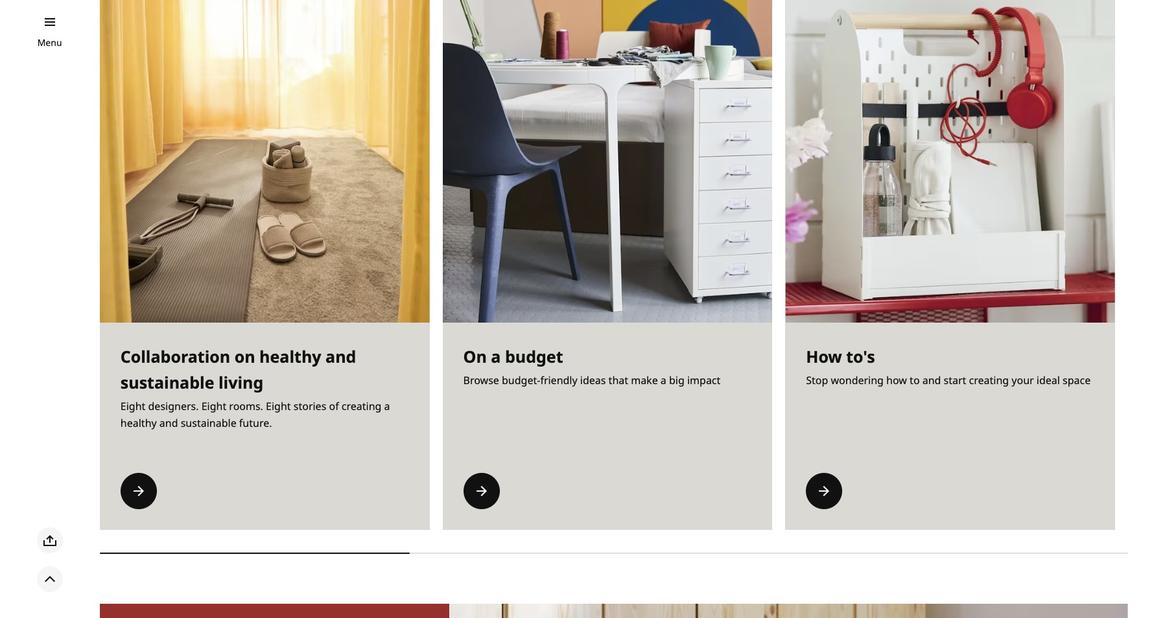 Task type: vqa. For each thing, say whether or not it's contained in the screenshot.


Task type: describe. For each thing, give the bounding box(es) containing it.
space
[[1063, 373, 1091, 388]]

creating inside collaboration on healthy and sustainable living eight designers. eight rooms. eight stories of creating a healthy and sustainable future.
[[342, 399, 382, 414]]

make
[[631, 373, 658, 388]]

how to's stop wondering how to and start creating your ideal space
[[807, 346, 1091, 388]]

to
[[910, 373, 920, 388]]

ideal
[[1037, 373, 1061, 388]]

how
[[887, 373, 908, 388]]

living
[[219, 371, 264, 394]]

rooms.
[[229, 399, 263, 414]]

3 eight from the left
[[266, 399, 291, 414]]

2 horizontal spatial a
[[661, 373, 667, 388]]

budget
[[505, 346, 563, 368]]

collaboration on healthy and sustainable living eight designers. eight rooms. eight stories of creating a healthy and sustainable future.
[[121, 346, 390, 431]]

stories
[[294, 399, 327, 414]]

designers.
[[148, 399, 199, 414]]

big
[[670, 373, 685, 388]]

menu button
[[37, 36, 62, 50]]

1 vertical spatial healthy
[[121, 416, 157, 431]]

friendly
[[541, 373, 578, 388]]

on
[[235, 346, 255, 368]]

menu
[[37, 36, 62, 49]]

on
[[464, 346, 487, 368]]

browse
[[464, 373, 499, 388]]

list containing collaboration on healthy and sustainable living
[[100, 0, 1129, 563]]



Task type: locate. For each thing, give the bounding box(es) containing it.
budget-
[[502, 373, 541, 388]]

and inside how to's stop wondering how to and start creating your ideal space
[[923, 373, 942, 388]]

a
[[491, 346, 501, 368], [661, 373, 667, 388], [384, 399, 390, 414]]

a right on
[[491, 346, 501, 368]]

and down designers. in the left of the page
[[159, 416, 178, 431]]

eight left rooms. at left
[[202, 399, 227, 414]]

ideas
[[581, 373, 606, 388]]

2 eight from the left
[[202, 399, 227, 414]]

0 horizontal spatial eight
[[121, 399, 146, 414]]

0 vertical spatial and
[[326, 346, 356, 368]]

ikea residential interior design service image
[[450, 604, 1129, 619]]

0 horizontal spatial healthy
[[121, 416, 157, 431]]

and right to
[[923, 373, 942, 388]]

impact
[[688, 373, 721, 388]]

1 horizontal spatial creating
[[970, 373, 1010, 388]]

on a budget browse budget-friendly ideas that make a big impact
[[464, 346, 721, 388]]

1 eight from the left
[[121, 399, 146, 414]]

creating inside how to's stop wondering how to and start creating your ideal space
[[970, 373, 1010, 388]]

a left big
[[661, 373, 667, 388]]

2 vertical spatial a
[[384, 399, 390, 414]]

creating
[[970, 373, 1010, 388], [342, 399, 382, 414]]

2 horizontal spatial and
[[923, 373, 942, 388]]

to's
[[847, 346, 876, 368]]

2 vertical spatial and
[[159, 416, 178, 431]]

list
[[100, 0, 1129, 563]]

eight up future.
[[266, 399, 291, 414]]

that
[[609, 373, 629, 388]]

0 horizontal spatial creating
[[342, 399, 382, 414]]

0 horizontal spatial and
[[159, 416, 178, 431]]

1 vertical spatial creating
[[342, 399, 382, 414]]

wondering
[[831, 373, 884, 388]]

1 horizontal spatial healthy
[[260, 346, 322, 368]]

future.
[[239, 416, 272, 431]]

1 horizontal spatial and
[[326, 346, 356, 368]]

healthy down designers. in the left of the page
[[121, 416, 157, 431]]

eight left designers. in the left of the page
[[121, 399, 146, 414]]

and up of
[[326, 346, 356, 368]]

and
[[326, 346, 356, 368], [923, 373, 942, 388], [159, 416, 178, 431]]

2 horizontal spatial eight
[[266, 399, 291, 414]]

scrollbar
[[100, 546, 1129, 562]]

0 vertical spatial healthy
[[260, 346, 322, 368]]

sustainable
[[121, 371, 214, 394], [181, 416, 237, 431]]

0 vertical spatial sustainable
[[121, 371, 214, 394]]

start
[[944, 373, 967, 388]]

1 horizontal spatial eight
[[202, 399, 227, 414]]

collaberation on healthy and sustainable living image
[[100, 0, 430, 323]]

a inside collaboration on healthy and sustainable living eight designers. eight rooms. eight stories of creating a healthy and sustainable future.
[[384, 399, 390, 414]]

0 vertical spatial a
[[491, 346, 501, 368]]

1 horizontal spatial a
[[491, 346, 501, 368]]

healthy right on
[[260, 346, 322, 368]]

a right of
[[384, 399, 390, 414]]

of
[[329, 399, 339, 414]]

creating left your on the bottom right
[[970, 373, 1010, 388]]

creating right of
[[342, 399, 382, 414]]

0 vertical spatial creating
[[970, 373, 1010, 388]]

how to tips page image
[[786, 0, 1116, 323]]

collaboration
[[121, 346, 230, 368]]

1 vertical spatial and
[[923, 373, 942, 388]]

how
[[807, 346, 843, 368]]

your
[[1012, 373, 1035, 388]]

sustainable down designers. in the left of the page
[[181, 416, 237, 431]]

1 vertical spatial a
[[661, 373, 667, 388]]

on a budget tips page image
[[443, 0, 773, 323]]

eight
[[121, 399, 146, 414], [202, 399, 227, 414], [266, 399, 291, 414]]

sustainable up designers. in the left of the page
[[121, 371, 214, 394]]

0 horizontal spatial a
[[384, 399, 390, 414]]

1 vertical spatial sustainable
[[181, 416, 237, 431]]

healthy
[[260, 346, 322, 368], [121, 416, 157, 431]]

stop
[[807, 373, 829, 388]]



